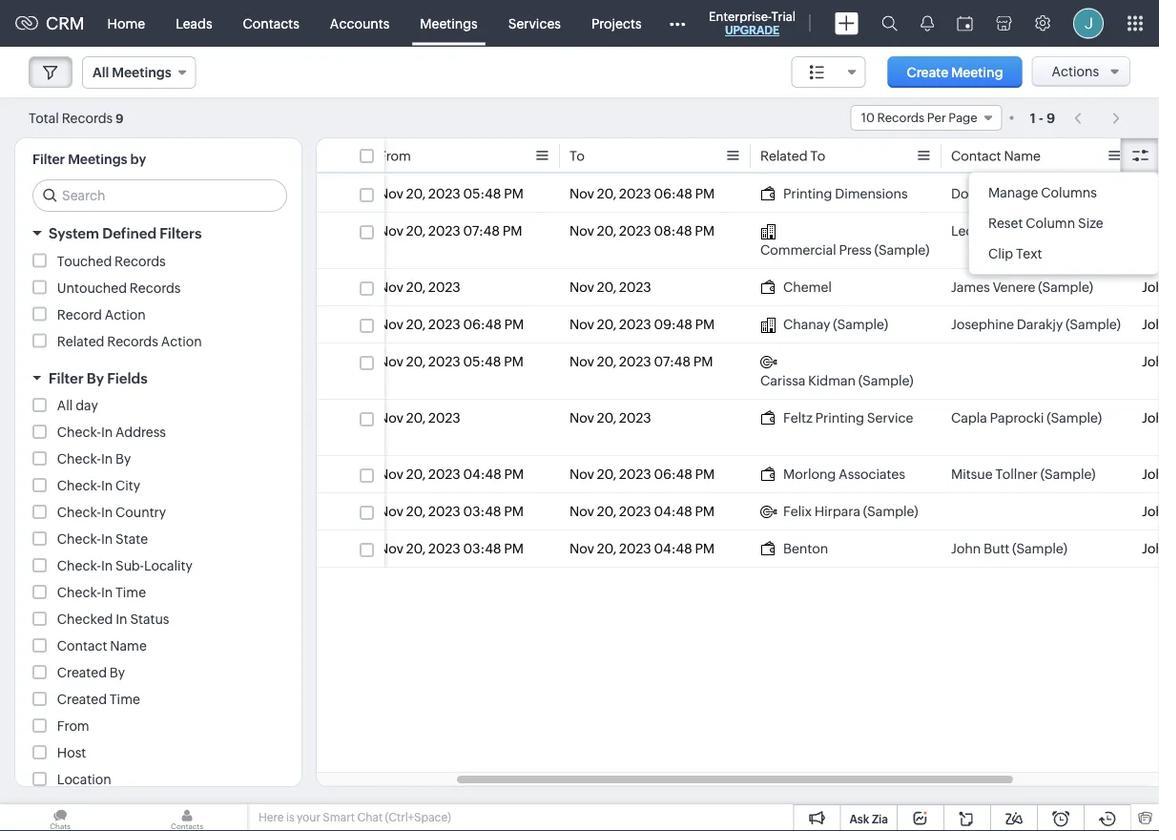 Task type: describe. For each thing, give the bounding box(es) containing it.
donette foller (sample) link
[[951, 184, 1097, 203]]

benton link
[[761, 539, 828, 558]]

chemel link
[[761, 278, 832, 297]]

morlong associates link
[[761, 465, 906, 484]]

related for related to
[[761, 148, 808, 164]]

all for all day
[[57, 398, 73, 413]]

projects link
[[576, 0, 657, 46]]

is
[[286, 811, 294, 824]]

filter by fields button
[[15, 361, 302, 395]]

1
[[1030, 110, 1036, 125]]

joh for capla paprocki (sample)
[[1142, 410, 1159, 426]]

0 vertical spatial contact name
[[951, 148, 1041, 164]]

clip text
[[989, 246, 1042, 261]]

defined
[[102, 225, 157, 242]]

page
[[949, 111, 978, 125]]

created for created by
[[57, 665, 107, 680]]

in for sub-
[[101, 558, 113, 573]]

commercial press (sample)
[[761, 242, 930, 258]]

location
[[57, 772, 111, 787]]

profile element
[[1062, 0, 1115, 46]]

services
[[508, 16, 561, 31]]

untouched
[[57, 280, 127, 295]]

nov 20, 2023 09:48 pm
[[570, 317, 715, 332]]

(sample) for capla paprocki (sample)
[[1047, 410, 1102, 426]]

3 joh from the top
[[1142, 354, 1159, 369]]

john butt (sample) link
[[951, 539, 1068, 558]]

system
[[49, 225, 99, 242]]

actions
[[1052, 64, 1099, 79]]

03:48 for felix hirpara (sample)
[[463, 504, 501, 519]]

mitsue tollner (sample) link
[[951, 465, 1096, 484]]

crm
[[46, 14, 85, 33]]

size
[[1078, 216, 1104, 231]]

1 vertical spatial time
[[110, 692, 140, 707]]

nov 20, 2023 08:48 pm
[[570, 223, 715, 239]]

all for all meetings
[[93, 65, 109, 80]]

josephine
[[951, 317, 1014, 332]]

1 vertical spatial 06:48
[[463, 317, 502, 332]]

(sample) for carissa kidman (sample)
[[859, 373, 914, 388]]

09:48
[[654, 317, 693, 332]]

by for created
[[110, 665, 125, 680]]

(sample) for commercial press (sample)
[[875, 242, 930, 258]]

1 vertical spatial nov 20, 2023 06:48 pm
[[379, 317, 524, 332]]

check- for check-in address
[[57, 425, 101, 440]]

james venere (sample)
[[951, 280, 1093, 295]]

service
[[867, 410, 914, 426]]

nov 20, 2023 04:48 pm for benton
[[570, 541, 715, 556]]

1 - 9
[[1030, 110, 1056, 125]]

state
[[116, 532, 148, 547]]

check-in state
[[57, 532, 148, 547]]

joh for mitsue tollner (sample)
[[1142, 467, 1159, 482]]

records for related
[[107, 334, 158, 349]]

foller
[[1004, 186, 1039, 201]]

benton
[[783, 541, 828, 556]]

mitsue
[[951, 467, 993, 482]]

records for 10
[[877, 111, 925, 125]]

9 for total records 9
[[116, 111, 124, 125]]

check- for check-in time
[[57, 585, 101, 600]]

accounts link
[[315, 0, 405, 46]]

total
[[29, 110, 59, 125]]

clip
[[989, 246, 1014, 261]]

by for filter
[[87, 370, 104, 386]]

created time
[[57, 692, 140, 707]]

printing dimensions
[[783, 186, 908, 201]]

donette foller (sample)
[[951, 186, 1097, 201]]

james venere (sample) link
[[951, 278, 1093, 297]]

status
[[130, 612, 169, 627]]

carissa kidman (sample) link
[[761, 352, 932, 390]]

joh for john butt (sample)
[[1142, 541, 1159, 556]]

chanay
[[783, 317, 831, 332]]

feltz printing service link
[[761, 408, 914, 427]]

ask
[[850, 813, 870, 825]]

created by
[[57, 665, 125, 680]]

column
[[1026, 216, 1076, 231]]

morlong associates
[[783, 467, 906, 482]]

john
[[951, 541, 981, 556]]

john butt (sample)
[[951, 541, 1068, 556]]

darakjy
[[1017, 317, 1063, 332]]

(sample) for josephine darakjy (sample)
[[1066, 317, 1121, 332]]

1 vertical spatial action
[[161, 334, 202, 349]]

total records 9
[[29, 110, 124, 125]]

05:48 for nov 20, 2023 07:48 pm
[[463, 354, 501, 369]]

morlong
[[783, 467, 836, 482]]

all day
[[57, 398, 98, 413]]

ho
[[1142, 148, 1159, 164]]

0 horizontal spatial nov 20, 2023 07:48 pm
[[379, 223, 522, 239]]

system defined filters
[[49, 225, 202, 242]]

create
[[907, 64, 949, 80]]

records for touched
[[115, 253, 166, 269]]

filter for filter meetings by
[[32, 152, 65, 167]]

in for address
[[101, 425, 113, 440]]

profile image
[[1074, 8, 1104, 39]]

(sample) for james venere (sample)
[[1038, 280, 1093, 295]]

06:48 for nov 20, 2023 04:48 pm
[[654, 467, 693, 482]]

commercial press (sample) link
[[761, 221, 932, 260]]

0 horizontal spatial action
[[105, 307, 146, 322]]

donette
[[951, 186, 1002, 201]]

enterprise-trial upgrade
[[709, 9, 796, 37]]

hirpara
[[815, 504, 861, 519]]

check-in address
[[57, 425, 166, 440]]

signals element
[[909, 0, 946, 47]]

accounts
[[330, 16, 390, 31]]

untouched records
[[57, 280, 181, 295]]

nov 20, 2023 03:48 pm for benton
[[379, 541, 524, 556]]

row group containing nov 20, 2023 05:48 pm
[[111, 176, 1159, 568]]

here is your smart chat (ctrl+space)
[[259, 811, 451, 824]]

trial
[[772, 9, 796, 23]]

dimensions
[[835, 186, 908, 201]]

leads link
[[160, 0, 228, 46]]

1 horizontal spatial from
[[379, 148, 411, 164]]

0 vertical spatial meetings
[[420, 16, 478, 31]]

smart
[[323, 811, 355, 824]]

meeting
[[951, 64, 1003, 80]]

0 vertical spatial name
[[1004, 148, 1041, 164]]

reset column size
[[989, 216, 1104, 231]]

0 vertical spatial printing
[[783, 186, 832, 201]]

sub-
[[116, 558, 144, 573]]

1 horizontal spatial 07:48
[[654, 354, 691, 369]]

venere
[[993, 280, 1036, 295]]

city
[[116, 478, 140, 493]]

04:48 for felix hirpara (sample)
[[654, 504, 692, 519]]

in for by
[[101, 451, 113, 467]]

create meeting button
[[888, 56, 1023, 88]]



Task type: vqa. For each thing, say whether or not it's contained in the screenshot.


Task type: locate. For each thing, give the bounding box(es) containing it.
created down created by
[[57, 692, 107, 707]]

filter down the total
[[32, 152, 65, 167]]

upgrade
[[725, 24, 780, 37]]

leads
[[176, 16, 212, 31]]

check-in city
[[57, 478, 140, 493]]

0 vertical spatial contact
[[951, 148, 1002, 164]]

Search text field
[[33, 180, 286, 211]]

07:48
[[463, 223, 500, 239], [654, 354, 691, 369]]

1 vertical spatial printing
[[816, 410, 865, 426]]

felix
[[783, 504, 812, 519]]

contact up donette
[[951, 148, 1002, 164]]

created
[[57, 665, 107, 680], [57, 692, 107, 707]]

2 vertical spatial by
[[110, 665, 125, 680]]

leota dilliard (sample) link
[[951, 221, 1090, 240]]

check- down the check-in by
[[57, 478, 101, 493]]

action up filter by fields "dropdown button"
[[161, 334, 202, 349]]

filter for filter by fields
[[49, 370, 84, 386]]

0 horizontal spatial contact
[[57, 638, 107, 654]]

2 joh from the top
[[1142, 317, 1159, 332]]

meetings for filter meetings by
[[68, 152, 127, 167]]

1 05:48 from the top
[[463, 186, 501, 201]]

nov 20, 2023 03:48 pm
[[379, 504, 524, 519], [379, 541, 524, 556]]

1 to from the left
[[570, 148, 585, 164]]

2 vertical spatial nov 20, 2023 06:48 pm
[[570, 467, 715, 482]]

in up check-in state
[[101, 505, 113, 520]]

filter meetings by
[[32, 152, 146, 167]]

0 vertical spatial 03:48
[[463, 504, 501, 519]]

1 horizontal spatial related
[[761, 148, 808, 164]]

all meetings
[[93, 65, 171, 80]]

0 vertical spatial nov 20, 2023 03:48 pm
[[379, 504, 524, 519]]

1 vertical spatial nov 20, 2023 03:48 pm
[[379, 541, 524, 556]]

(sample) right the darakjy
[[1066, 317, 1121, 332]]

All Meetings field
[[82, 56, 196, 89]]

0 horizontal spatial all
[[57, 398, 73, 413]]

nov 20, 2023 07:48 pm
[[379, 223, 522, 239], [570, 354, 713, 369]]

1 horizontal spatial contact
[[951, 148, 1002, 164]]

2 vertical spatial 06:48
[[654, 467, 693, 482]]

manage columns
[[989, 185, 1097, 200]]

check- for check-in by
[[57, 451, 101, 467]]

2 created from the top
[[57, 692, 107, 707]]

in left sub-
[[101, 558, 113, 573]]

(sample) down associates on the bottom of page
[[863, 504, 918, 519]]

nov 20, 2023 05:48 pm for nov 20, 2023 06:48 pm
[[379, 186, 524, 201]]

records for untouched
[[130, 280, 181, 295]]

0 vertical spatial 06:48
[[654, 186, 693, 201]]

-
[[1039, 110, 1044, 125]]

in down check-in address
[[101, 451, 113, 467]]

(sample) right paprocki
[[1047, 410, 1102, 426]]

9 for 1 - 9
[[1047, 110, 1056, 125]]

enterprise-
[[709, 9, 772, 23]]

6 check- from the top
[[57, 558, 101, 573]]

associates
[[839, 467, 906, 482]]

2 check- from the top
[[57, 451, 101, 467]]

printing down carissa kidman (sample) at top right
[[816, 410, 865, 426]]

9 inside total records 9
[[116, 111, 124, 125]]

1 vertical spatial all
[[57, 398, 73, 413]]

03:48 for benton
[[463, 541, 501, 556]]

in left the city at the left of the page
[[101, 478, 113, 493]]

(sample) right press
[[875, 242, 930, 258]]

1 vertical spatial created
[[57, 692, 107, 707]]

7 check- from the top
[[57, 585, 101, 600]]

2 vertical spatial meetings
[[68, 152, 127, 167]]

0 horizontal spatial contact name
[[57, 638, 147, 654]]

created for created time
[[57, 692, 107, 707]]

create menu image
[[835, 12, 859, 35]]

by up the city at the left of the page
[[116, 451, 131, 467]]

04:48 for benton
[[654, 541, 692, 556]]

related up printing dimensions link
[[761, 148, 808, 164]]

10 records per page
[[861, 111, 978, 125]]

nov 20, 2023 05:48 pm for nov 20, 2023 07:48 pm
[[379, 354, 524, 369]]

in for state
[[101, 532, 113, 547]]

nov 20, 2023 06:48 pm
[[570, 186, 715, 201], [379, 317, 524, 332], [570, 467, 715, 482]]

1 vertical spatial 07:48
[[654, 354, 691, 369]]

4 check- from the top
[[57, 505, 101, 520]]

filter
[[32, 152, 65, 167], [49, 370, 84, 386]]

records down touched records
[[130, 280, 181, 295]]

records inside field
[[877, 111, 925, 125]]

name down checked in status
[[110, 638, 147, 654]]

1 joh from the top
[[1142, 280, 1159, 295]]

in for time
[[101, 585, 113, 600]]

1 vertical spatial 03:48
[[463, 541, 501, 556]]

in for country
[[101, 505, 113, 520]]

record action
[[57, 307, 146, 322]]

1 horizontal spatial nov 20, 2023 07:48 pm
[[570, 354, 713, 369]]

9 down the all meetings
[[116, 111, 124, 125]]

records down defined
[[115, 253, 166, 269]]

1 vertical spatial name
[[110, 638, 147, 654]]

kidman
[[808, 373, 856, 388]]

0 vertical spatial action
[[105, 307, 146, 322]]

text
[[1016, 246, 1042, 261]]

meetings left services link
[[420, 16, 478, 31]]

(sample) up the service
[[859, 373, 914, 388]]

check- up checked
[[57, 585, 101, 600]]

meetings down home
[[112, 65, 171, 80]]

(sample) up carissa kidman (sample) link
[[833, 317, 888, 332]]

0 vertical spatial by
[[87, 370, 104, 386]]

carissa kidman (sample)
[[761, 373, 914, 388]]

2 03:48 from the top
[[463, 541, 501, 556]]

chats image
[[0, 804, 120, 831]]

nov 20, 2023 04:48 pm
[[379, 467, 524, 482], [570, 504, 715, 519], [570, 541, 715, 556]]

check- up "check-in time"
[[57, 558, 101, 573]]

nov 20, 2023 06:48 pm for nov 20, 2023 05:48 pm
[[570, 186, 715, 201]]

feltz printing service
[[783, 410, 914, 426]]

2 nov 20, 2023 03:48 pm from the top
[[379, 541, 524, 556]]

(sample) up column in the top right of the page
[[1042, 186, 1097, 201]]

by
[[87, 370, 104, 386], [116, 451, 131, 467], [110, 665, 125, 680]]

03:48
[[463, 504, 501, 519], [463, 541, 501, 556]]

fields
[[107, 370, 148, 386]]

manage
[[989, 185, 1039, 200]]

printing down related to
[[783, 186, 832, 201]]

meetings inside field
[[112, 65, 171, 80]]

check-
[[57, 425, 101, 440], [57, 451, 101, 467], [57, 478, 101, 493], [57, 505, 101, 520], [57, 532, 101, 547], [57, 558, 101, 573], [57, 585, 101, 600]]

created up the created time
[[57, 665, 107, 680]]

felix hirpara (sample) link
[[761, 502, 918, 521]]

records right 10
[[877, 111, 925, 125]]

1 vertical spatial 05:48
[[463, 354, 501, 369]]

1 vertical spatial 04:48
[[654, 504, 692, 519]]

projects
[[592, 16, 642, 31]]

create menu element
[[823, 0, 870, 46]]

check- for check-in city
[[57, 478, 101, 493]]

meetings
[[420, 16, 478, 31], [112, 65, 171, 80], [68, 152, 127, 167]]

9
[[1047, 110, 1056, 125], [116, 111, 124, 125]]

1 vertical spatial filter
[[49, 370, 84, 386]]

check- for check-in sub-locality
[[57, 558, 101, 573]]

1 vertical spatial nov 20, 2023 05:48 pm
[[379, 354, 524, 369]]

(sample) up the darakjy
[[1038, 280, 1093, 295]]

contact
[[951, 148, 1002, 164], [57, 638, 107, 654]]

0 vertical spatial all
[[93, 65, 109, 80]]

0 horizontal spatial from
[[57, 719, 89, 734]]

Other Modules field
[[657, 8, 698, 39]]

nov 20, 2023 03:48 pm for felix hirpara (sample)
[[379, 504, 524, 519]]

by up "day"
[[87, 370, 104, 386]]

check- down all day
[[57, 425, 101, 440]]

carissa
[[761, 373, 806, 388]]

calendar image
[[957, 16, 973, 31]]

1 nov 20, 2023 05:48 pm from the top
[[379, 186, 524, 201]]

4 joh from the top
[[1142, 410, 1159, 426]]

checked in status
[[57, 612, 169, 627]]

capla paprocki (sample) link
[[951, 408, 1102, 427]]

contact down checked
[[57, 638, 107, 654]]

0 vertical spatial 07:48
[[463, 223, 500, 239]]

0 horizontal spatial name
[[110, 638, 147, 654]]

per
[[927, 111, 946, 125]]

filter up all day
[[49, 370, 84, 386]]

1 vertical spatial nov 20, 2023 07:48 pm
[[570, 354, 713, 369]]

in up the check-in by
[[101, 425, 113, 440]]

None field
[[792, 56, 866, 88]]

leota
[[951, 223, 986, 239]]

in for status
[[116, 612, 127, 627]]

(sample) right butt
[[1013, 541, 1068, 556]]

check-in time
[[57, 585, 146, 600]]

butt
[[984, 541, 1010, 556]]

joh for james venere (sample)
[[1142, 280, 1159, 295]]

press
[[839, 242, 872, 258]]

all inside field
[[93, 65, 109, 80]]

size image
[[810, 64, 825, 81]]

james
[[951, 280, 990, 295]]

1 vertical spatial contact name
[[57, 638, 147, 654]]

1 vertical spatial meetings
[[112, 65, 171, 80]]

check- for check-in country
[[57, 505, 101, 520]]

04:48
[[463, 467, 502, 482], [654, 504, 692, 519], [654, 541, 692, 556]]

0 horizontal spatial 9
[[116, 111, 124, 125]]

2 nov 20, 2023 05:48 pm from the top
[[379, 354, 524, 369]]

0 vertical spatial nov 20, 2023 06:48 pm
[[570, 186, 715, 201]]

(sample) for mitsue tollner (sample)
[[1041, 467, 1096, 482]]

signals image
[[921, 15, 934, 31]]

record
[[57, 307, 102, 322]]

time down created by
[[110, 692, 140, 707]]

0 vertical spatial created
[[57, 665, 107, 680]]

1 vertical spatial from
[[57, 719, 89, 734]]

check- for check-in state
[[57, 532, 101, 547]]

1 horizontal spatial name
[[1004, 148, 1041, 164]]

name
[[1004, 148, 1041, 164], [110, 638, 147, 654]]

1 vertical spatial nov 20, 2023 04:48 pm
[[570, 504, 715, 519]]

2 vertical spatial nov 20, 2023 04:48 pm
[[570, 541, 715, 556]]

name up foller
[[1004, 148, 1041, 164]]

0 vertical spatial nov 20, 2023 05:48 pm
[[379, 186, 524, 201]]

search image
[[882, 15, 898, 31]]

06:48 for nov 20, 2023 05:48 pm
[[654, 186, 693, 201]]

check-in country
[[57, 505, 166, 520]]

josephine darakjy (sample)
[[951, 317, 1121, 332]]

records up filter meetings by
[[62, 110, 113, 125]]

0 vertical spatial 05:48
[[463, 186, 501, 201]]

in
[[101, 425, 113, 440], [101, 451, 113, 467], [101, 478, 113, 493], [101, 505, 113, 520], [101, 532, 113, 547], [101, 558, 113, 573], [101, 585, 113, 600], [116, 612, 127, 627]]

paprocki
[[990, 410, 1044, 426]]

related
[[761, 148, 808, 164], [57, 334, 104, 349]]

1 check- from the top
[[57, 425, 101, 440]]

0 horizontal spatial related
[[57, 334, 104, 349]]

5 check- from the top
[[57, 532, 101, 547]]

leota dilliard (sample)
[[951, 223, 1090, 239]]

(sample) for leota dilliard (sample)
[[1035, 223, 1090, 239]]

your
[[297, 811, 321, 824]]

check- down "check-in city"
[[57, 505, 101, 520]]

0 vertical spatial nov 20, 2023 04:48 pm
[[379, 467, 524, 482]]

meetings for all meetings
[[112, 65, 171, 80]]

contact name
[[951, 148, 1041, 164], [57, 638, 147, 654]]

3 check- from the top
[[57, 478, 101, 493]]

1 horizontal spatial action
[[161, 334, 202, 349]]

printing dimensions link
[[761, 184, 908, 203]]

contact name up created by
[[57, 638, 147, 654]]

contacts image
[[127, 804, 247, 831]]

check-in sub-locality
[[57, 558, 192, 573]]

0 vertical spatial filter
[[32, 152, 65, 167]]

(sample) for john butt (sample)
[[1013, 541, 1068, 556]]

2 vertical spatial 04:48
[[654, 541, 692, 556]]

1 03:48 from the top
[[463, 504, 501, 519]]

by inside filter by fields "dropdown button"
[[87, 370, 104, 386]]

in left status
[[116, 612, 127, 627]]

(sample) for felix hirpara (sample)
[[863, 504, 918, 519]]

(sample) inside 'link'
[[833, 317, 888, 332]]

check- up "check-in city"
[[57, 451, 101, 467]]

1 created from the top
[[57, 665, 107, 680]]

here
[[259, 811, 284, 824]]

1 nov 20, 2023 03:48 pm from the top
[[379, 504, 524, 519]]

(sample) down columns
[[1035, 223, 1090, 239]]

zia
[[872, 813, 888, 825]]

2023
[[428, 186, 461, 201], [619, 186, 651, 201], [428, 223, 461, 239], [619, 223, 651, 239], [428, 280, 461, 295], [619, 280, 651, 295], [428, 317, 461, 332], [619, 317, 651, 332], [428, 354, 461, 369], [619, 354, 651, 369], [428, 410, 461, 426], [619, 410, 651, 426], [428, 467, 461, 482], [619, 467, 651, 482], [428, 504, 461, 519], [619, 504, 651, 519], [428, 541, 461, 556], [619, 541, 651, 556]]

by up the created time
[[110, 665, 125, 680]]

filters
[[160, 225, 202, 242]]

(sample) right tollner at right
[[1041, 467, 1096, 482]]

filter inside "dropdown button"
[[49, 370, 84, 386]]

in left "state"
[[101, 532, 113, 547]]

columns
[[1041, 185, 1097, 200]]

in up checked in status
[[101, 585, 113, 600]]

contact name up manage
[[951, 148, 1041, 164]]

1 vertical spatial by
[[116, 451, 131, 467]]

2 05:48 from the top
[[463, 354, 501, 369]]

all left "day"
[[57, 398, 73, 413]]

related records action
[[57, 334, 202, 349]]

9 right -
[[1047, 110, 1056, 125]]

records
[[62, 110, 113, 125], [877, 111, 925, 125], [115, 253, 166, 269], [130, 280, 181, 295], [107, 334, 158, 349]]

feltz
[[783, 410, 813, 426]]

0 horizontal spatial to
[[570, 148, 585, 164]]

7 joh from the top
[[1142, 541, 1159, 556]]

0 vertical spatial related
[[761, 148, 808, 164]]

10 Records Per Page field
[[851, 105, 1003, 131]]

touched
[[57, 253, 112, 269]]

check- down check-in country
[[57, 532, 101, 547]]

records up fields
[[107, 334, 158, 349]]

all up total records 9
[[93, 65, 109, 80]]

time down sub-
[[116, 585, 146, 600]]

0 vertical spatial 04:48
[[463, 467, 502, 482]]

time
[[116, 585, 146, 600], [110, 692, 140, 707]]

05:48 for nov 20, 2023 06:48 pm
[[463, 186, 501, 201]]

meetings link
[[405, 0, 493, 46]]

action up related records action on the top left of the page
[[105, 307, 146, 322]]

1 horizontal spatial contact name
[[951, 148, 1041, 164]]

0 vertical spatial nov 20, 2023 07:48 pm
[[379, 223, 522, 239]]

meetings left by
[[68, 152, 127, 167]]

1 vertical spatial contact
[[57, 638, 107, 654]]

1 horizontal spatial all
[[93, 65, 109, 80]]

nov
[[379, 186, 404, 201], [570, 186, 594, 201], [379, 223, 404, 239], [570, 223, 594, 239], [379, 280, 404, 295], [570, 280, 594, 295], [379, 317, 404, 332], [570, 317, 594, 332], [379, 354, 404, 369], [570, 354, 594, 369], [379, 410, 404, 426], [570, 410, 594, 426], [379, 467, 404, 482], [570, 467, 594, 482], [379, 504, 404, 519], [570, 504, 594, 519], [379, 541, 404, 556], [570, 541, 594, 556]]

records for total
[[62, 110, 113, 125]]

in for city
[[101, 478, 113, 493]]

1 vertical spatial related
[[57, 334, 104, 349]]

check-in by
[[57, 451, 131, 467]]

nov 20, 2023 06:48 pm for nov 20, 2023 04:48 pm
[[570, 467, 715, 482]]

by
[[130, 152, 146, 167]]

(sample) for donette foller (sample)
[[1042, 186, 1097, 201]]

6 joh from the top
[[1142, 504, 1159, 519]]

related down record
[[57, 334, 104, 349]]

5 joh from the top
[[1142, 467, 1159, 482]]

search element
[[870, 0, 909, 47]]

0 vertical spatial time
[[116, 585, 146, 600]]

ask zia
[[850, 813, 888, 825]]

navigation
[[1065, 104, 1131, 132]]

pm
[[504, 186, 524, 201], [695, 186, 715, 201], [503, 223, 522, 239], [695, 223, 715, 239], [504, 317, 524, 332], [695, 317, 715, 332], [504, 354, 524, 369], [694, 354, 713, 369], [504, 467, 524, 482], [695, 467, 715, 482], [504, 504, 524, 519], [695, 504, 715, 519], [504, 541, 524, 556], [695, 541, 715, 556]]

1 horizontal spatial 9
[[1047, 110, 1056, 125]]

nov 20, 2023 04:48 pm for felix hirpara (sample)
[[570, 504, 715, 519]]

08:48
[[654, 223, 692, 239]]

related for related records action
[[57, 334, 104, 349]]

1 horizontal spatial to
[[811, 148, 826, 164]]

0 horizontal spatial 07:48
[[463, 223, 500, 239]]

touched records
[[57, 253, 166, 269]]

josephine darakjy (sample) link
[[951, 315, 1121, 334]]

2 to from the left
[[811, 148, 826, 164]]

0 vertical spatial from
[[379, 148, 411, 164]]

chanay (sample)
[[783, 317, 888, 332]]

row group
[[111, 176, 1159, 568]]

reset
[[989, 216, 1023, 231]]

joh for josephine darakjy (sample)
[[1142, 317, 1159, 332]]

locality
[[144, 558, 192, 573]]



